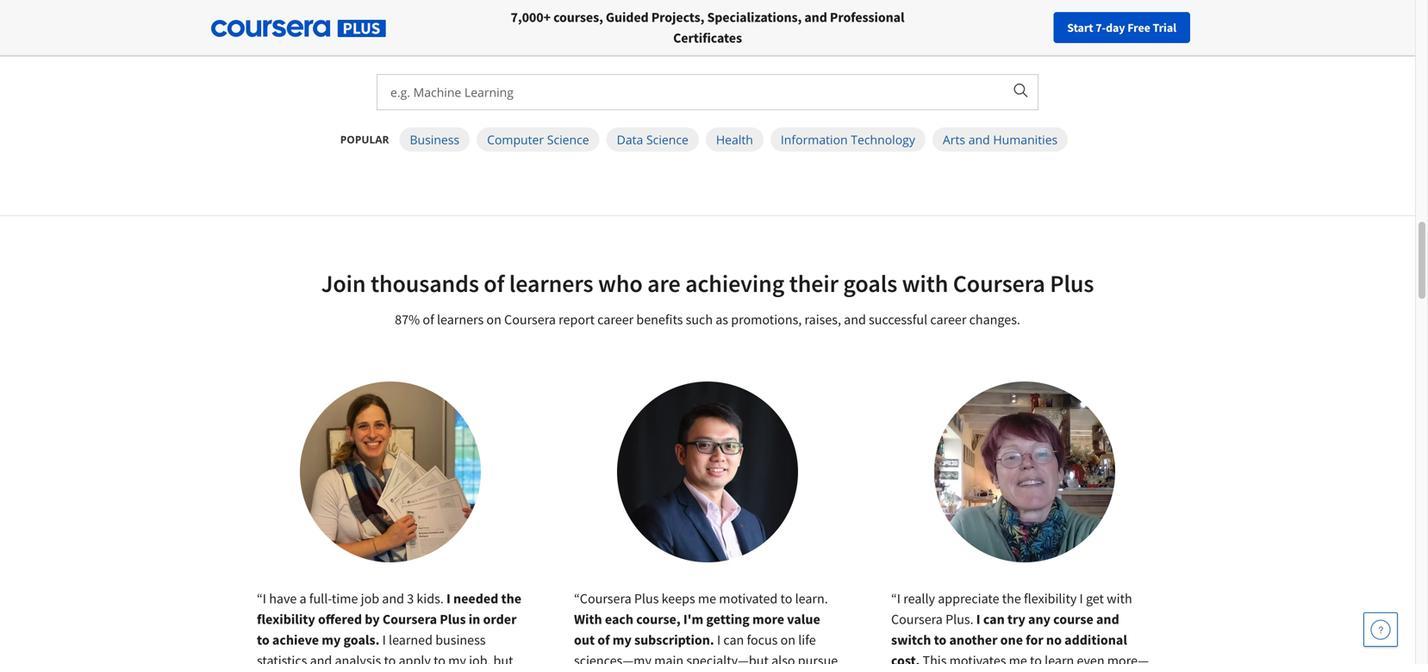 Task type: vqa. For each thing, say whether or not it's contained in the screenshot.
to inside the the I needed the flexibility offered by Coursera Plus in order to achieve my goals.
yes



Task type: describe. For each thing, give the bounding box(es) containing it.
order
[[483, 611, 517, 629]]

i for try
[[977, 611, 981, 629]]

promotions,
[[731, 311, 802, 329]]

i'm
[[684, 611, 704, 629]]

learner image abigail p. image
[[300, 382, 481, 563]]

health button
[[706, 128, 764, 152]]

in inside i needed the flexibility offered by coursera plus in order to achieve my goals.
[[469, 611, 481, 629]]

and right raises,
[[844, 311, 866, 329]]

sciences—my
[[574, 653, 652, 665]]

benefits
[[637, 311, 683, 329]]

courses
[[670, 13, 766, 50]]

as
[[716, 311, 729, 329]]

offered
[[318, 611, 362, 629]]

course
[[1054, 611, 1094, 629]]

coursera plus image
[[211, 20, 386, 37]]

arts
[[943, 131, 966, 148]]

coursera inside i needed the flexibility offered by coursera plus in order to achieve my goals.
[[383, 611, 437, 629]]

no
[[1047, 632, 1062, 649]]

data
[[617, 131, 644, 148]]

start
[[1068, 20, 1094, 35]]

coursera plus keeps me motivated to learn. with each course, i'm getting more value out of my subscription.
[[574, 591, 828, 649]]

job
[[361, 591, 379, 608]]

join thousands of learners who are achieving their goals with coursera plus
[[321, 269, 1095, 299]]

1 career from the left
[[598, 311, 634, 329]]

subscription.
[[635, 632, 715, 649]]

7-
[[1096, 20, 1106, 35]]

time
[[332, 591, 358, 608]]

cost.
[[892, 653, 920, 665]]

learn.
[[795, 591, 828, 608]]

my inside i needed the flexibility offered by coursera plus in order to achieve my goals.
[[322, 632, 341, 649]]

certificates
[[673, 29, 742, 47]]

find your new career
[[1048, 20, 1156, 35]]

to left apply on the left bottom
[[384, 653, 396, 665]]

course,
[[637, 611, 681, 629]]

successful
[[869, 311, 928, 329]]

for
[[1026, 632, 1044, 649]]

computer
[[487, 131, 544, 148]]

help center image
[[1371, 620, 1392, 641]]

i for the
[[447, 591, 451, 608]]

business button
[[400, 128, 470, 152]]

new
[[1098, 20, 1121, 35]]

learned
[[389, 632, 433, 649]]

7,000+ inside 7,000+ courses, guided projects, specializations, and professional certificates
[[511, 9, 551, 26]]

2 career from the left
[[931, 311, 967, 329]]

me
[[698, 591, 717, 608]]

another
[[950, 632, 998, 649]]

i can try any course and switch to another one for no additional cost.
[[892, 611, 1128, 665]]

learner image shi jie f. image
[[617, 382, 798, 563]]

1 vertical spatial of
[[423, 311, 434, 329]]

my inside coursera plus keeps me motivated to learn. with each course, i'm getting more value out of my subscription.
[[613, 632, 632, 649]]

focus
[[747, 632, 778, 649]]

career
[[1123, 20, 1156, 35]]

try
[[1008, 611, 1026, 629]]

information
[[781, 131, 848, 148]]

job,
[[469, 653, 491, 665]]

main
[[655, 653, 684, 665]]

and inside 7,000+ courses, guided projects, specializations, and professional certificates
[[805, 9, 828, 26]]

and inside button
[[969, 131, 990, 148]]

specialty—but
[[687, 653, 769, 665]]

search the 7,000+ courses in coursera plus
[[443, 13, 973, 50]]

learner image inés k. image
[[935, 382, 1116, 563]]

0 vertical spatial learners
[[509, 269, 594, 299]]

day
[[1106, 20, 1126, 35]]

i can focus on life sciences—my main specialty—but also pursu
[[574, 632, 838, 665]]

are
[[648, 269, 681, 299]]

on for life
[[781, 632, 796, 649]]

my inside 'i learned business statistics and analysis to apply to my job, bu'
[[448, 653, 466, 665]]

1 horizontal spatial in
[[772, 13, 795, 50]]

have
[[269, 591, 297, 608]]

who
[[598, 269, 643, 299]]

by
[[365, 611, 380, 629]]

statistics
[[257, 653, 307, 665]]

a
[[300, 591, 307, 608]]

1 vertical spatial learners
[[437, 311, 484, 329]]

i have a full-time job and 3 kids.
[[263, 591, 447, 608]]

i learned business statistics and analysis to apply to my job, bu
[[257, 632, 513, 665]]

plus inside coursera plus keeps me motivated to learn. with each course, i'm getting more value out of my subscription.
[[635, 591, 659, 608]]

business
[[410, 131, 460, 148]]

technology
[[851, 131, 916, 148]]

any
[[1029, 611, 1051, 629]]

and inside 'i learned business statistics and analysis to apply to my job, bu'
[[310, 653, 332, 665]]

information technology button
[[771, 128, 926, 152]]

computer science button
[[477, 128, 600, 152]]

computer science
[[487, 131, 589, 148]]

and left "3"
[[382, 591, 404, 608]]

i needed the flexibility offered by coursera plus in order to achieve my goals.
[[257, 591, 522, 649]]

start 7-day free trial
[[1068, 20, 1177, 35]]

coursera inside coursera plus keeps me motivated to learn. with each course, i'm getting more value out of my subscription.
[[580, 591, 632, 608]]

flexibility
[[257, 611, 315, 629]]



Task type: locate. For each thing, give the bounding box(es) containing it.
can for try
[[984, 611, 1005, 629]]

career down who
[[598, 311, 634, 329]]

i up specialty—but
[[717, 632, 721, 649]]

1 horizontal spatial the
[[534, 13, 576, 50]]

i for business
[[382, 632, 386, 649]]

find your new career link
[[1040, 17, 1165, 39]]

0 vertical spatial the
[[534, 13, 576, 50]]

can
[[984, 611, 1005, 629], [724, 632, 744, 649]]

guided
[[606, 9, 649, 26]]

value
[[787, 611, 821, 629]]

can left the try
[[984, 611, 1005, 629]]

i up another
[[977, 611, 981, 629]]

can inside i can try any course and switch to another one for no additional cost.
[[984, 611, 1005, 629]]

more
[[753, 611, 785, 629]]

to
[[781, 591, 793, 608], [257, 632, 270, 649], [934, 632, 947, 649], [384, 653, 396, 665], [434, 653, 446, 665]]

my down offered
[[322, 632, 341, 649]]

0 vertical spatial in
[[772, 13, 795, 50]]

start 7-day free trial button
[[1054, 12, 1191, 43]]

free
[[1128, 20, 1151, 35]]

motivated
[[719, 591, 778, 608]]

changes.
[[970, 311, 1021, 329]]

one
[[1001, 632, 1023, 649]]

their
[[790, 269, 839, 299]]

health
[[716, 131, 754, 148]]

on up the also
[[781, 632, 796, 649]]

professional
[[830, 9, 905, 26]]

and down achieve
[[310, 653, 332, 665]]

1 science from the left
[[547, 131, 589, 148]]

business
[[436, 632, 486, 649]]

to up statistics
[[257, 632, 270, 649]]

1 horizontal spatial can
[[984, 611, 1005, 629]]

with
[[574, 611, 602, 629]]

i for focus
[[717, 632, 721, 649]]

2 science from the left
[[647, 131, 689, 148]]

2 vertical spatial of
[[598, 632, 610, 649]]

life
[[799, 632, 816, 649]]

trial
[[1153, 20, 1177, 35]]

achieving
[[686, 269, 785, 299]]

1 horizontal spatial on
[[781, 632, 796, 649]]

analysis
[[335, 653, 381, 665]]

i inside i needed the flexibility offered by coursera plus in order to achieve my goals.
[[447, 591, 451, 608]]

1 vertical spatial on
[[781, 632, 796, 649]]

on
[[487, 311, 502, 329], [781, 632, 796, 649]]

also
[[772, 653, 795, 665]]

0 horizontal spatial 7,000+
[[511, 9, 551, 26]]

0 horizontal spatial on
[[487, 311, 502, 329]]

getting
[[706, 611, 750, 629]]

career
[[598, 311, 634, 329], [931, 311, 967, 329]]

learners
[[509, 269, 594, 299], [437, 311, 484, 329]]

science right the data on the left of page
[[647, 131, 689, 148]]

my up sciences—my at left
[[613, 632, 632, 649]]

1 horizontal spatial learners
[[509, 269, 594, 299]]

search
[[443, 13, 529, 50]]

and left professional
[[805, 9, 828, 26]]

arts and humanities button
[[933, 128, 1069, 152]]

join
[[321, 269, 366, 299]]

show notifications image
[[1183, 22, 1204, 42]]

0 horizontal spatial career
[[598, 311, 634, 329]]

to left learn.
[[781, 591, 793, 608]]

science for data science
[[647, 131, 689, 148]]

3
[[407, 591, 414, 608]]

learners down thousands
[[437, 311, 484, 329]]

0 horizontal spatial can
[[724, 632, 744, 649]]

and up additional
[[1097, 611, 1120, 629]]

0 vertical spatial can
[[984, 611, 1005, 629]]

apply
[[399, 653, 431, 665]]

i inside i can try any course and switch to another one for no additional cost.
[[977, 611, 981, 629]]

1 vertical spatial can
[[724, 632, 744, 649]]

in right courses
[[772, 13, 795, 50]]

plus
[[919, 13, 973, 50], [1050, 269, 1095, 299], [635, 591, 659, 608], [440, 611, 466, 629]]

kids.
[[417, 591, 444, 608]]

thousands
[[371, 269, 479, 299]]

data science
[[617, 131, 689, 148]]

science inside button
[[647, 131, 689, 148]]

the right search
[[534, 13, 576, 50]]

i right kids.
[[447, 591, 451, 608]]

87% of learners on coursera report career benefits such as promotions, raises, and successful career changes.
[[395, 311, 1021, 329]]

can for focus
[[724, 632, 744, 649]]

Search the 7,000+ courses in Coursera Plus text field
[[378, 75, 1002, 110]]

87%
[[395, 311, 420, 329]]

on for coursera
[[487, 311, 502, 329]]

to right apply on the left bottom
[[434, 653, 446, 665]]

0 vertical spatial of
[[484, 269, 505, 299]]

2 horizontal spatial my
[[613, 632, 632, 649]]

courses,
[[554, 9, 603, 26]]

learners up report
[[509, 269, 594, 299]]

can up specialty—but
[[724, 632, 744, 649]]

and inside i can try any course and switch to another one for no additional cost.
[[1097, 611, 1120, 629]]

1 horizontal spatial career
[[931, 311, 967, 329]]

information technology
[[781, 131, 916, 148]]

arts and humanities
[[943, 131, 1058, 148]]

data science button
[[607, 128, 699, 152]]

0 horizontal spatial my
[[322, 632, 341, 649]]

to inside coursera plus keeps me motivated to learn. with each course, i'm getting more value out of my subscription.
[[781, 591, 793, 608]]

0 horizontal spatial science
[[547, 131, 589, 148]]

7,000+ courses, guided projects, specializations, and professional certificates
[[511, 9, 905, 47]]

i right goals.
[[382, 632, 386, 649]]

coursera
[[801, 13, 913, 50], [953, 269, 1046, 299], [504, 311, 556, 329], [580, 591, 632, 608], [383, 611, 437, 629]]

to right switch
[[934, 632, 947, 649]]

of right "out"
[[598, 632, 610, 649]]

can inside the i can focus on life sciences—my main specialty—but also pursu
[[724, 632, 744, 649]]

i inside the i can focus on life sciences—my main specialty—but also pursu
[[717, 632, 721, 649]]

of
[[484, 269, 505, 299], [423, 311, 434, 329], [598, 632, 610, 649]]

in
[[772, 13, 795, 50], [469, 611, 481, 629]]

on left report
[[487, 311, 502, 329]]

1 vertical spatial in
[[469, 611, 481, 629]]

i left have
[[263, 591, 266, 608]]

1 horizontal spatial of
[[484, 269, 505, 299]]

goals
[[844, 269, 898, 299]]

0 horizontal spatial the
[[501, 591, 522, 608]]

i
[[263, 591, 266, 608], [447, 591, 451, 608], [977, 611, 981, 629], [382, 632, 386, 649], [717, 632, 721, 649]]

to inside i needed the flexibility offered by coursera plus in order to achieve my goals.
[[257, 632, 270, 649]]

on inside the i can focus on life sciences—my main specialty—but also pursu
[[781, 632, 796, 649]]

my down business
[[448, 653, 466, 665]]

of right 87%
[[423, 311, 434, 329]]

science right 'computer'
[[547, 131, 589, 148]]

and right arts
[[969, 131, 990, 148]]

i inside 'i learned business statistics and analysis to apply to my job, bu'
[[382, 632, 386, 649]]

out
[[574, 632, 595, 649]]

switch
[[892, 632, 932, 649]]

needed
[[454, 591, 499, 608]]

None search field
[[237, 11, 651, 45]]

your
[[1073, 20, 1096, 35]]

raises,
[[805, 311, 842, 329]]

the inside i needed the flexibility offered by coursera plus in order to achieve my goals.
[[501, 591, 522, 608]]

plus inside i needed the flexibility offered by coursera plus in order to achieve my goals.
[[440, 611, 466, 629]]

with
[[902, 269, 949, 299]]

the up order
[[501, 591, 522, 608]]

humanities
[[994, 131, 1058, 148]]

achieve
[[272, 632, 319, 649]]

of right thousands
[[484, 269, 505, 299]]

to inside i can try any course and switch to another one for no additional cost.
[[934, 632, 947, 649]]

science for computer science
[[547, 131, 589, 148]]

0 horizontal spatial in
[[469, 611, 481, 629]]

1 horizontal spatial my
[[448, 653, 466, 665]]

additional
[[1065, 632, 1128, 649]]

in down needed
[[469, 611, 481, 629]]

0 horizontal spatial of
[[423, 311, 434, 329]]

and
[[805, 9, 828, 26], [969, 131, 990, 148], [844, 311, 866, 329], [382, 591, 404, 608], [1097, 611, 1120, 629], [310, 653, 332, 665]]

full-
[[309, 591, 332, 608]]

2 horizontal spatial of
[[598, 632, 610, 649]]

each
[[605, 611, 634, 629]]

keeps
[[662, 591, 696, 608]]

science
[[547, 131, 589, 148], [647, 131, 689, 148]]

i for a
[[263, 591, 266, 608]]

0 vertical spatial on
[[487, 311, 502, 329]]

science inside button
[[547, 131, 589, 148]]

1 horizontal spatial science
[[647, 131, 689, 148]]

0 horizontal spatial learners
[[437, 311, 484, 329]]

career down with
[[931, 311, 967, 329]]

specializations,
[[707, 9, 802, 26]]

1 vertical spatial the
[[501, 591, 522, 608]]

of inside coursera plus keeps me motivated to learn. with each course, i'm getting more value out of my subscription.
[[598, 632, 610, 649]]

1 horizontal spatial 7,000+
[[582, 13, 664, 50]]



